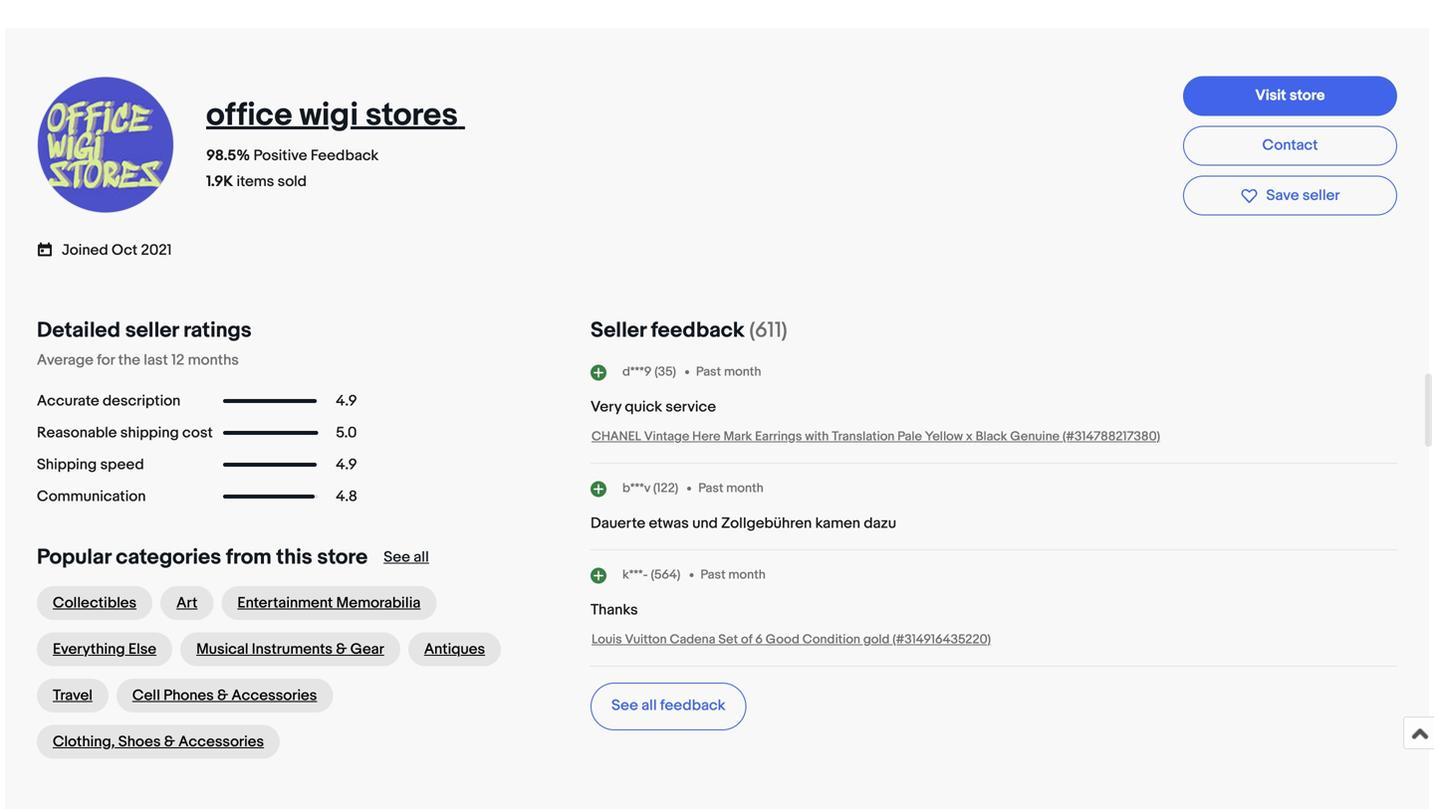 Task type: locate. For each thing, give the bounding box(es) containing it.
past month down dauerte etwas und zollgebühren kamen dazu
[[700, 568, 766, 583]]

for
[[97, 351, 115, 369]]

reasonable shipping cost
[[37, 424, 213, 442]]

black
[[975, 429, 1007, 445]]

travel link
[[37, 679, 108, 713]]

1 vertical spatial seller
[[125, 318, 179, 343]]

0 horizontal spatial &
[[164, 733, 175, 751]]

musical instruments & gear link
[[180, 633, 400, 667]]

1 4.9 from the top
[[336, 392, 357, 410]]

1 vertical spatial feedback
[[660, 697, 725, 715]]

shipping
[[37, 456, 97, 474]]

feedback up (35) on the top left
[[651, 318, 744, 343]]

past month for service
[[696, 365, 761, 380]]

1.9k
[[206, 173, 233, 191]]

month up dauerte etwas und zollgebühren kamen dazu
[[726, 481, 764, 497]]

see all feedback link
[[591, 683, 746, 731]]

seller up last
[[125, 318, 179, 343]]

past month up the service
[[696, 365, 761, 380]]

0 vertical spatial see
[[384, 549, 410, 567]]

see down louis
[[611, 697, 638, 715]]

2 vertical spatial &
[[164, 733, 175, 751]]

everything
[[53, 641, 125, 659]]

k***-
[[622, 568, 648, 583]]

vuitton
[[625, 632, 667, 648]]

month down the (611)
[[724, 365, 761, 380]]

see for see all
[[384, 549, 410, 567]]

last
[[144, 351, 168, 369]]

& for phones
[[217, 687, 228, 705]]

see up 'memorabilia'
[[384, 549, 410, 567]]

98.5% positive feedback 1.9k items sold
[[206, 147, 379, 191]]

sold
[[278, 173, 307, 191]]

0 vertical spatial all
[[414, 549, 429, 567]]

4.9 up the 5.0
[[336, 392, 357, 410]]

feedback down cadena
[[660, 697, 725, 715]]

1 horizontal spatial see
[[611, 697, 638, 715]]

collectibles
[[53, 594, 137, 612]]

stores
[[365, 96, 458, 135]]

1 horizontal spatial store
[[1290, 86, 1325, 104]]

past up the und
[[698, 481, 723, 497]]

& right shoes
[[164, 733, 175, 751]]

all up 'memorabilia'
[[414, 549, 429, 567]]

service
[[666, 398, 716, 416]]

seller
[[1302, 187, 1340, 204], [125, 318, 179, 343]]

& right phones
[[217, 687, 228, 705]]

shipping
[[120, 424, 179, 442]]

accessories down musical instruments & gear
[[231, 687, 317, 705]]

1 vertical spatial past month
[[698, 481, 764, 497]]

store
[[1290, 86, 1325, 104], [317, 545, 368, 571]]

0 vertical spatial past
[[696, 365, 721, 380]]

4.8
[[336, 488, 357, 506]]

1 vertical spatial 4.9
[[336, 456, 357, 474]]

collectibles link
[[37, 586, 153, 620]]

visit store link
[[1183, 76, 1397, 116]]

(35)
[[654, 365, 676, 380]]

past right (564)
[[700, 568, 726, 583]]

2 horizontal spatial &
[[336, 641, 347, 659]]

seller inside button
[[1302, 187, 1340, 204]]

0 vertical spatial month
[[724, 365, 761, 380]]

past for service
[[696, 365, 721, 380]]

clothing, shoes & accessories link
[[37, 725, 280, 759]]

louis vuitton cadena set of 6 good condition gold (#314916435220) link
[[592, 632, 991, 648]]

chanel vintage here mark earrings with translation pale yellow x black genuine (#314788217380)
[[592, 429, 1160, 445]]

genuine
[[1010, 429, 1060, 445]]

thanks
[[591, 601, 638, 619]]

feedback
[[311, 147, 379, 165]]

5.0
[[336, 424, 357, 442]]

store right visit on the right top
[[1290, 86, 1325, 104]]

office wigi stores image
[[36, 75, 175, 214]]

(#314788217380)
[[1063, 429, 1160, 445]]

vintage
[[644, 429, 689, 445]]

items
[[236, 173, 274, 191]]

1 horizontal spatial all
[[641, 697, 657, 715]]

0 horizontal spatial all
[[414, 549, 429, 567]]

quick
[[625, 398, 662, 416]]

past month up dauerte etwas und zollgebühren kamen dazu
[[698, 481, 764, 497]]

(611)
[[749, 318, 787, 343]]

4.9 down the 5.0
[[336, 456, 357, 474]]

1 horizontal spatial &
[[217, 687, 228, 705]]

month for service
[[724, 365, 761, 380]]

1 vertical spatial store
[[317, 545, 368, 571]]

0 horizontal spatial see
[[384, 549, 410, 567]]

2 vertical spatial past month
[[700, 568, 766, 583]]

all
[[414, 549, 429, 567], [641, 697, 657, 715]]

6
[[755, 632, 763, 648]]

all for see all
[[414, 549, 429, 567]]

seller feedback (611)
[[591, 318, 787, 343]]

k***- (564)
[[622, 568, 681, 583]]

office wigi stores link
[[206, 96, 465, 135]]

contact
[[1262, 136, 1318, 154]]

average for the last 12 months
[[37, 351, 239, 369]]

dauerte
[[591, 515, 645, 533]]

visit store
[[1255, 86, 1325, 104]]

1 vertical spatial accessories
[[178, 733, 264, 751]]

else
[[128, 641, 156, 659]]

see for see all feedback
[[611, 697, 638, 715]]

clothing, shoes & accessories
[[53, 733, 264, 751]]

0 vertical spatial accessories
[[231, 687, 317, 705]]

memorabilia
[[336, 594, 421, 612]]

all down vuitton
[[641, 697, 657, 715]]

1 vertical spatial &
[[217, 687, 228, 705]]

month down dauerte etwas und zollgebühren kamen dazu
[[728, 568, 766, 583]]

2 4.9 from the top
[[336, 456, 357, 474]]

past up the service
[[696, 365, 721, 380]]

wigi
[[299, 96, 358, 135]]

1 vertical spatial month
[[726, 481, 764, 497]]

everything else link
[[37, 633, 172, 667]]

1 vertical spatial see
[[611, 697, 638, 715]]

(564)
[[651, 568, 681, 583]]

dazu
[[864, 515, 896, 533]]

0 vertical spatial &
[[336, 641, 347, 659]]

accessories down cell phones & accessories link
[[178, 733, 264, 751]]

1 horizontal spatial seller
[[1302, 187, 1340, 204]]

0 vertical spatial feedback
[[651, 318, 744, 343]]

see inside see all feedback link
[[611, 697, 638, 715]]

of
[[741, 632, 752, 648]]

0 vertical spatial 4.9
[[336, 392, 357, 410]]

see
[[384, 549, 410, 567], [611, 697, 638, 715]]

condition
[[802, 632, 860, 648]]

1 vertical spatial past
[[698, 481, 723, 497]]

store up entertainment memorabilia
[[317, 545, 368, 571]]

past month
[[696, 365, 761, 380], [698, 481, 764, 497], [700, 568, 766, 583]]

4.9 for accurate description
[[336, 392, 357, 410]]

joined oct 2021
[[62, 241, 172, 259]]

feedback
[[651, 318, 744, 343], [660, 697, 725, 715]]

0 vertical spatial store
[[1290, 86, 1325, 104]]

1 vertical spatial all
[[641, 697, 657, 715]]

seller right save
[[1302, 187, 1340, 204]]

cell phones & accessories
[[132, 687, 317, 705]]

2 vertical spatial past
[[700, 568, 726, 583]]

& left gear
[[336, 641, 347, 659]]

here
[[692, 429, 721, 445]]

0 vertical spatial seller
[[1302, 187, 1340, 204]]

instruments
[[252, 641, 333, 659]]

& for shoes
[[164, 733, 175, 751]]

0 horizontal spatial seller
[[125, 318, 179, 343]]

2 vertical spatial month
[[728, 568, 766, 583]]

kamen
[[815, 515, 860, 533]]

0 vertical spatial past month
[[696, 365, 761, 380]]

past month for und
[[698, 481, 764, 497]]



Task type: describe. For each thing, give the bounding box(es) containing it.
the
[[118, 351, 140, 369]]

all for see all feedback
[[641, 697, 657, 715]]

d***9
[[622, 365, 652, 380]]

phones
[[163, 687, 214, 705]]

louis vuitton cadena set of 6 good condition gold (#314916435220)
[[592, 632, 991, 648]]

description
[[103, 392, 181, 410]]

visit
[[1255, 86, 1286, 104]]

set
[[718, 632, 738, 648]]

office wigi stores
[[206, 96, 458, 135]]

dauerte etwas und zollgebühren kamen dazu
[[591, 515, 896, 533]]

(#314916435220)
[[892, 632, 991, 648]]

categories
[[116, 545, 221, 571]]

d***9 (35)
[[622, 365, 676, 380]]

entertainment memorabilia
[[237, 594, 421, 612]]

shoes
[[118, 733, 161, 751]]

entertainment memorabilia link
[[221, 586, 437, 620]]

etwas
[[649, 515, 689, 533]]

4.9 for shipping speed
[[336, 456, 357, 474]]

chanel
[[592, 429, 641, 445]]

seller for detailed
[[125, 318, 179, 343]]

zollgebühren
[[721, 515, 812, 533]]

cell
[[132, 687, 160, 705]]

2021
[[141, 241, 172, 259]]

translation
[[832, 429, 895, 445]]

musical
[[196, 641, 248, 659]]

musical instruments & gear
[[196, 641, 384, 659]]

reasonable
[[37, 424, 117, 442]]

gold
[[863, 632, 890, 648]]

very quick service
[[591, 398, 716, 416]]

entertainment
[[237, 594, 333, 612]]

detailed
[[37, 318, 120, 343]]

accessories for clothing, shoes & accessories
[[178, 733, 264, 751]]

& for instruments
[[336, 641, 347, 659]]

chanel vintage here mark earrings with translation pale yellow x black genuine (#314788217380) link
[[592, 429, 1160, 445]]

gear
[[350, 641, 384, 659]]

oct
[[112, 241, 138, 259]]

(122)
[[653, 481, 678, 497]]

earrings
[[755, 429, 802, 445]]

cell phones & accessories link
[[116, 679, 333, 713]]

popular categories from this store
[[37, 545, 368, 571]]

b***v (122)
[[622, 481, 678, 497]]

from
[[226, 545, 272, 571]]

text__icon wrapper image
[[37, 240, 62, 258]]

accessories for cell phones & accessories
[[231, 687, 317, 705]]

antiques
[[424, 641, 485, 659]]

detailed seller ratings
[[37, 318, 252, 343]]

see all feedback
[[611, 697, 725, 715]]

see all
[[384, 549, 429, 567]]

art
[[176, 594, 198, 612]]

cadena
[[670, 632, 715, 648]]

save seller button
[[1183, 176, 1397, 216]]

seller
[[591, 318, 646, 343]]

save seller
[[1266, 187, 1340, 204]]

98.5%
[[206, 147, 250, 165]]

12
[[171, 351, 185, 369]]

office
[[206, 96, 292, 135]]

past for und
[[698, 481, 723, 497]]

seller for save
[[1302, 187, 1340, 204]]

months
[[188, 351, 239, 369]]

speed
[[100, 456, 144, 474]]

positive
[[253, 147, 307, 165]]

joined
[[62, 241, 108, 259]]

pale
[[897, 429, 922, 445]]

0 horizontal spatial store
[[317, 545, 368, 571]]

louis
[[592, 632, 622, 648]]

contact link
[[1183, 126, 1397, 166]]

ratings
[[183, 318, 252, 343]]

communication
[[37, 488, 146, 506]]

save
[[1266, 187, 1299, 204]]

yellow
[[925, 429, 963, 445]]

und
[[692, 515, 718, 533]]

see all link
[[384, 549, 429, 567]]

travel
[[53, 687, 92, 705]]

accurate description
[[37, 392, 181, 410]]

month for und
[[726, 481, 764, 497]]

art link
[[160, 586, 213, 620]]

antiques link
[[408, 633, 501, 667]]



Task type: vqa. For each thing, say whether or not it's contained in the screenshot.
"Outer"
no



